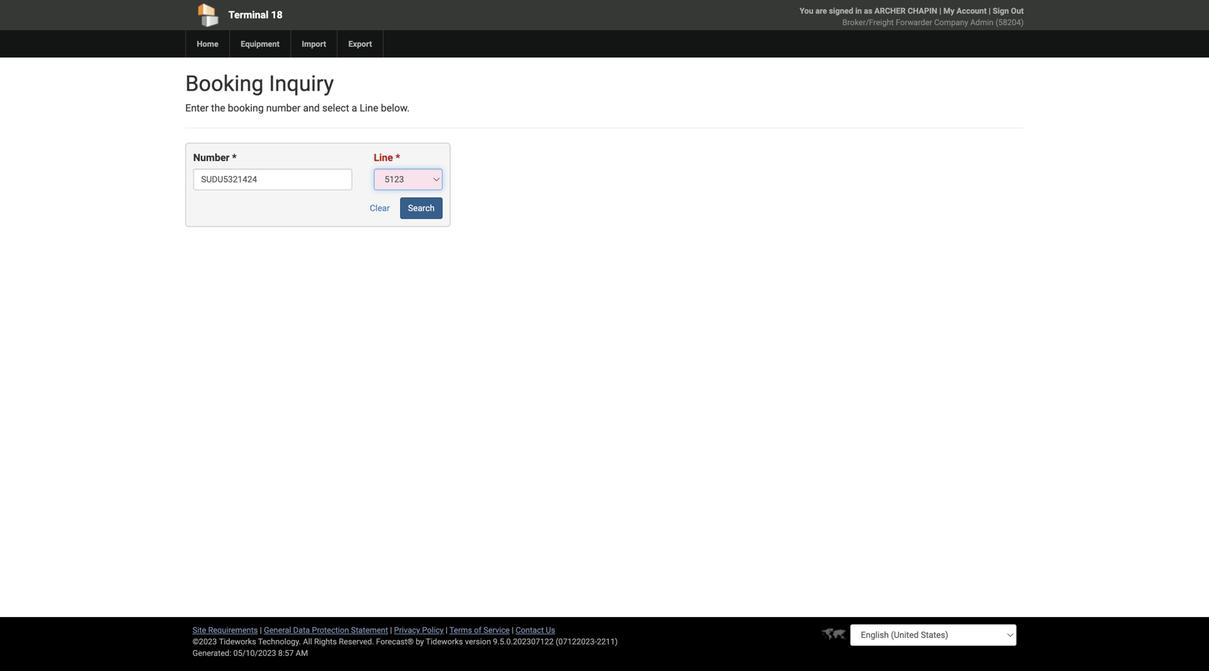 Task type: vqa. For each thing, say whether or not it's contained in the screenshot.
'Admin'
yes



Task type: locate. For each thing, give the bounding box(es) containing it.
below.
[[381, 102, 410, 114]]

clear
[[370, 203, 390, 213]]

8:57
[[278, 649, 294, 658]]

enter
[[185, 102, 209, 114]]

line
[[360, 102, 378, 114], [374, 152, 393, 164]]

signed
[[829, 6, 854, 15]]

* down below.
[[396, 152, 400, 164]]

search
[[408, 203, 435, 213]]

inquiry
[[269, 71, 334, 96]]

by
[[416, 637, 424, 647]]

broker/freight
[[843, 18, 894, 27]]

requirements
[[208, 626, 258, 635]]

line right a
[[360, 102, 378, 114]]

sign out link
[[993, 6, 1024, 15]]

line *
[[374, 152, 400, 164]]

of
[[474, 626, 482, 635]]

* for number *
[[232, 152, 237, 164]]

2 * from the left
[[396, 152, 400, 164]]

clear button
[[362, 198, 398, 219]]

you are signed in as archer chapin | my account | sign out broker/freight forwarder company admin (58204)
[[800, 6, 1024, 27]]

terms
[[450, 626, 472, 635]]

1 horizontal spatial *
[[396, 152, 400, 164]]

2211)
[[597, 637, 618, 647]]

company
[[934, 18, 969, 27]]

©2023 tideworks
[[193, 637, 256, 647]]

my account link
[[944, 6, 987, 15]]

* right number on the top
[[232, 152, 237, 164]]

chapin
[[908, 6, 938, 15]]

line up clear
[[374, 152, 393, 164]]

|
[[940, 6, 942, 15], [989, 6, 991, 15], [260, 626, 262, 635], [390, 626, 392, 635], [446, 626, 448, 635], [512, 626, 514, 635]]

home link
[[185, 30, 229, 58]]

service
[[484, 626, 510, 635]]

out
[[1011, 6, 1024, 15]]

terminal 18
[[229, 9, 283, 21]]

05/10/2023
[[233, 649, 276, 658]]

archer
[[875, 6, 906, 15]]

technology.
[[258, 637, 301, 647]]

| left 'general'
[[260, 626, 262, 635]]

home
[[197, 39, 218, 49]]

0 vertical spatial line
[[360, 102, 378, 114]]

site
[[193, 626, 206, 635]]

number
[[266, 102, 301, 114]]

0 horizontal spatial *
[[232, 152, 237, 164]]

version
[[465, 637, 491, 647]]

*
[[232, 152, 237, 164], [396, 152, 400, 164]]

and
[[303, 102, 320, 114]]

privacy
[[394, 626, 420, 635]]

forecast®
[[376, 637, 414, 647]]

am
[[296, 649, 308, 658]]

booking
[[185, 71, 264, 96]]

you
[[800, 6, 814, 15]]

reserved.
[[339, 637, 374, 647]]

the
[[211, 102, 225, 114]]

search button
[[400, 198, 443, 219]]

terms of service link
[[450, 626, 510, 635]]

booking inquiry enter the booking number and select a line below.
[[185, 71, 410, 114]]

in
[[856, 6, 862, 15]]

protection
[[312, 626, 349, 635]]

1 * from the left
[[232, 152, 237, 164]]



Task type: describe. For each thing, give the bounding box(es) containing it.
(07122023-
[[556, 637, 597, 647]]

site requirements | general data protection statement | privacy policy | terms of service | contact us ©2023 tideworks technology. all rights reserved. forecast® by tideworks version 9.5.0.202307122 (07122023-2211) generated: 05/10/2023 8:57 am
[[193, 626, 618, 658]]

general
[[264, 626, 291, 635]]

all
[[303, 637, 312, 647]]

tideworks
[[426, 637, 463, 647]]

| up tideworks
[[446, 626, 448, 635]]

import link
[[290, 30, 337, 58]]

contact
[[516, 626, 544, 635]]

select
[[322, 102, 349, 114]]

number
[[193, 152, 230, 164]]

forwarder
[[896, 18, 932, 27]]

| left my
[[940, 6, 942, 15]]

| up forecast®
[[390, 626, 392, 635]]

terminal 18 link
[[185, 0, 522, 30]]

(58204)
[[996, 18, 1024, 27]]

generated:
[[193, 649, 231, 658]]

contact us link
[[516, 626, 555, 635]]

general data protection statement link
[[264, 626, 388, 635]]

rights
[[314, 637, 337, 647]]

are
[[816, 6, 827, 15]]

a
[[352, 102, 357, 114]]

18
[[271, 9, 283, 21]]

policy
[[422, 626, 444, 635]]

equipment
[[241, 39, 280, 49]]

Number * text field
[[193, 169, 352, 190]]

my
[[944, 6, 955, 15]]

booking
[[228, 102, 264, 114]]

statement
[[351, 626, 388, 635]]

as
[[864, 6, 873, 15]]

account
[[957, 6, 987, 15]]

line inside booking inquiry enter the booking number and select a line below.
[[360, 102, 378, 114]]

| up '9.5.0.202307122'
[[512, 626, 514, 635]]

admin
[[971, 18, 994, 27]]

export link
[[337, 30, 383, 58]]

| left sign
[[989, 6, 991, 15]]

9.5.0.202307122
[[493, 637, 554, 647]]

export
[[348, 39, 372, 49]]

privacy policy link
[[394, 626, 444, 635]]

1 vertical spatial line
[[374, 152, 393, 164]]

number *
[[193, 152, 237, 164]]

* for line *
[[396, 152, 400, 164]]

site requirements link
[[193, 626, 258, 635]]

import
[[302, 39, 326, 49]]

terminal
[[229, 9, 269, 21]]

sign
[[993, 6, 1009, 15]]

equipment link
[[229, 30, 290, 58]]

us
[[546, 626, 555, 635]]

data
[[293, 626, 310, 635]]



